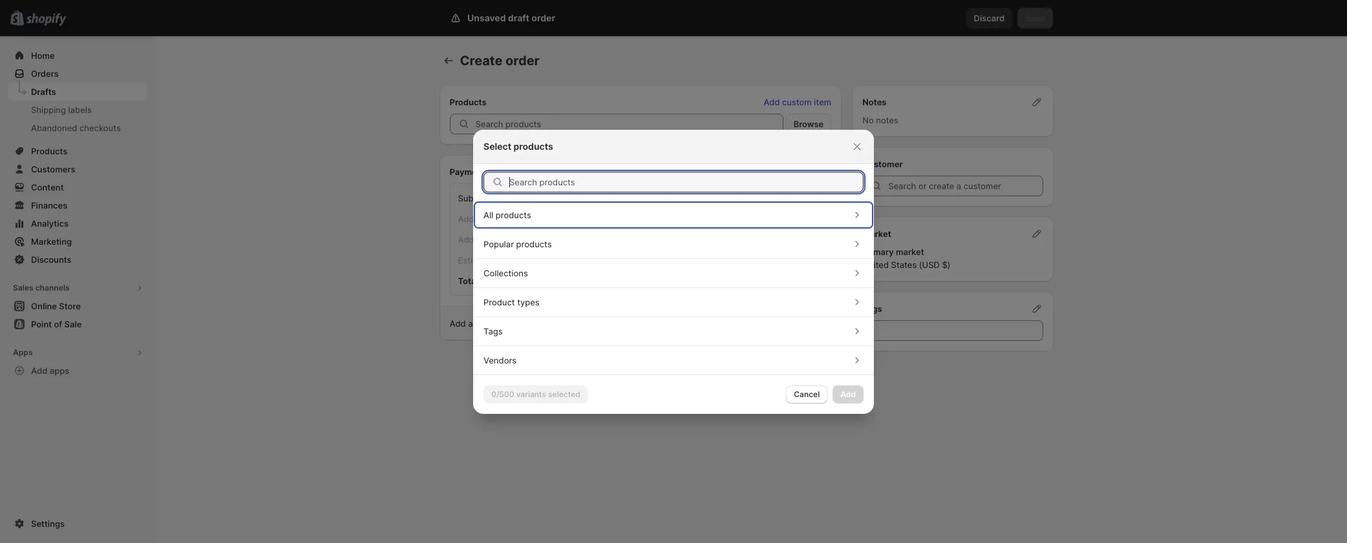 Task type: locate. For each thing, give the bounding box(es) containing it.
orders link
[[8, 65, 147, 83]]

cancel
[[794, 389, 820, 399]]

add custom item
[[764, 97, 831, 107]]

no
[[862, 115, 874, 125]]

tags inside the browse by list box
[[484, 326, 503, 336]]

tags down united
[[862, 304, 882, 314]]

create order
[[460, 53, 540, 69]]

select
[[484, 141, 511, 152]]

primary
[[862, 247, 894, 257]]

abandoned
[[31, 123, 77, 133]]

add for add apps
[[31, 366, 47, 376]]

channels
[[35, 283, 70, 293]]

shopify image
[[26, 13, 66, 26]]

unsaved
[[467, 12, 506, 23]]

item
[[814, 97, 831, 107]]

2 vertical spatial products
[[516, 239, 552, 249]]

1 vertical spatial add
[[450, 319, 466, 329]]

apps button
[[8, 344, 147, 362]]

discard
[[974, 13, 1005, 23]]

add apps
[[31, 366, 69, 376]]

a
[[468, 319, 473, 329]]

1 vertical spatial order
[[505, 53, 540, 69]]

0 vertical spatial products
[[514, 141, 553, 152]]

1 vertical spatial $0.00
[[800, 255, 823, 266]]

products right select
[[514, 141, 553, 152]]

2 vertical spatial add
[[31, 366, 47, 376]]

products for popular products
[[516, 239, 552, 249]]

1 vertical spatial products
[[496, 210, 531, 220]]

no notes
[[862, 115, 898, 125]]

0 vertical spatial $0.00
[[800, 193, 823, 204]]

0 vertical spatial tags
[[862, 304, 882, 314]]

order
[[532, 12, 555, 23], [505, 53, 540, 69]]

product
[[475, 319, 506, 329]]

0 horizontal spatial tags
[[484, 326, 503, 336]]

0 horizontal spatial add
[[31, 366, 47, 376]]

apps
[[50, 366, 69, 376]]

collections
[[484, 268, 528, 278]]

2 horizontal spatial add
[[764, 97, 780, 107]]

shipping labels link
[[8, 101, 147, 119]]

discard link
[[966, 8, 1012, 28]]

add for add a product to calculate total and view payment options.
[[450, 319, 466, 329]]

add left custom
[[764, 97, 780, 107]]

Search products text field
[[509, 172, 864, 192]]

order right create
[[505, 53, 540, 69]]

drafts
[[31, 87, 56, 97]]

order right draft
[[532, 12, 555, 23]]

$)
[[942, 260, 951, 270]]

add
[[764, 97, 780, 107], [450, 319, 466, 329], [31, 366, 47, 376]]

total
[[458, 276, 478, 286]]

add left a
[[450, 319, 466, 329]]

products
[[514, 141, 553, 152], [496, 210, 531, 220], [516, 239, 552, 249]]

create
[[460, 53, 503, 69]]

search button
[[514, 8, 824, 28]]

tags left to
[[484, 326, 503, 336]]

settings
[[31, 519, 65, 529]]

tags
[[862, 304, 882, 314], [484, 326, 503, 336]]

to
[[509, 319, 517, 329]]

cancel button
[[786, 386, 828, 404]]

customer
[[862, 159, 903, 169]]

all
[[484, 210, 493, 220]]

shipping labels
[[31, 105, 92, 115]]

market
[[862, 229, 891, 239]]

2 $0.00 from the top
[[800, 255, 823, 266]]

not calculated
[[574, 255, 632, 266]]

$0.00
[[800, 193, 823, 204], [800, 255, 823, 266]]

subtotal
[[458, 193, 492, 204]]

browse button
[[786, 114, 831, 134]]

home link
[[8, 47, 147, 65]]

products right popular on the left top of page
[[516, 239, 552, 249]]

and
[[578, 319, 593, 329]]

all products
[[484, 210, 531, 220]]

search
[[535, 13, 563, 23]]

orders
[[31, 69, 59, 79]]

checkouts
[[79, 123, 121, 133]]

0 vertical spatial add
[[764, 97, 780, 107]]

products for all products
[[496, 210, 531, 220]]

1 horizontal spatial add
[[450, 319, 466, 329]]

products right the 'all'
[[496, 210, 531, 220]]

states
[[891, 260, 917, 270]]

product
[[484, 297, 515, 307]]

add left apps
[[31, 366, 47, 376]]

1 vertical spatial tags
[[484, 326, 503, 336]]



Task type: vqa. For each thing, say whether or not it's contained in the screenshot.
PAGINATION element
no



Task type: describe. For each thing, give the bounding box(es) containing it.
labels
[[68, 105, 92, 115]]

draft
[[508, 12, 529, 23]]

popular products
[[484, 239, 552, 249]]

add for add custom item
[[764, 97, 780, 107]]

home
[[31, 50, 55, 61]]

drafts link
[[8, 83, 147, 101]]

products for select products
[[514, 141, 553, 152]]

sales channels button
[[8, 279, 147, 297]]

select products dialog
[[0, 130, 1347, 414]]

settings link
[[8, 515, 147, 533]]

add apps button
[[8, 362, 147, 380]]

discounts link
[[8, 251, 147, 269]]

product types
[[484, 297, 540, 307]]

shipping
[[31, 105, 66, 115]]

united
[[862, 260, 889, 270]]

apps
[[13, 348, 33, 357]]

add a product to calculate total and view payment options.
[[450, 319, 685, 329]]

calculate
[[519, 319, 555, 329]]

unsaved draft order
[[467, 12, 555, 23]]

not
[[574, 255, 588, 266]]

sales
[[13, 283, 33, 293]]

(usd
[[919, 260, 940, 270]]

primary market united states (usd $)
[[862, 247, 951, 270]]

0 vertical spatial order
[[532, 12, 555, 23]]

1 horizontal spatial tags
[[862, 304, 882, 314]]

notes
[[876, 115, 898, 125]]

popular
[[484, 239, 514, 249]]

abandoned checkouts
[[31, 123, 121, 133]]

sales channels
[[13, 283, 70, 293]]

payment
[[450, 167, 485, 177]]

abandoned checkouts link
[[8, 119, 147, 137]]

browse
[[794, 119, 824, 129]]

view
[[595, 319, 613, 329]]

products
[[450, 97, 487, 107]]

total
[[557, 319, 575, 329]]

notes
[[862, 97, 887, 107]]

payment
[[616, 319, 650, 329]]

calculated
[[591, 255, 632, 266]]

custom
[[782, 97, 812, 107]]

add custom item button
[[756, 93, 839, 111]]

options.
[[653, 319, 685, 329]]

vendors
[[484, 355, 517, 366]]

select products
[[484, 141, 553, 152]]

discounts
[[31, 255, 71, 265]]

1 $0.00 from the top
[[800, 193, 823, 204]]

types
[[517, 297, 540, 307]]

browse by list box
[[473, 201, 874, 375]]

market
[[896, 247, 924, 257]]



